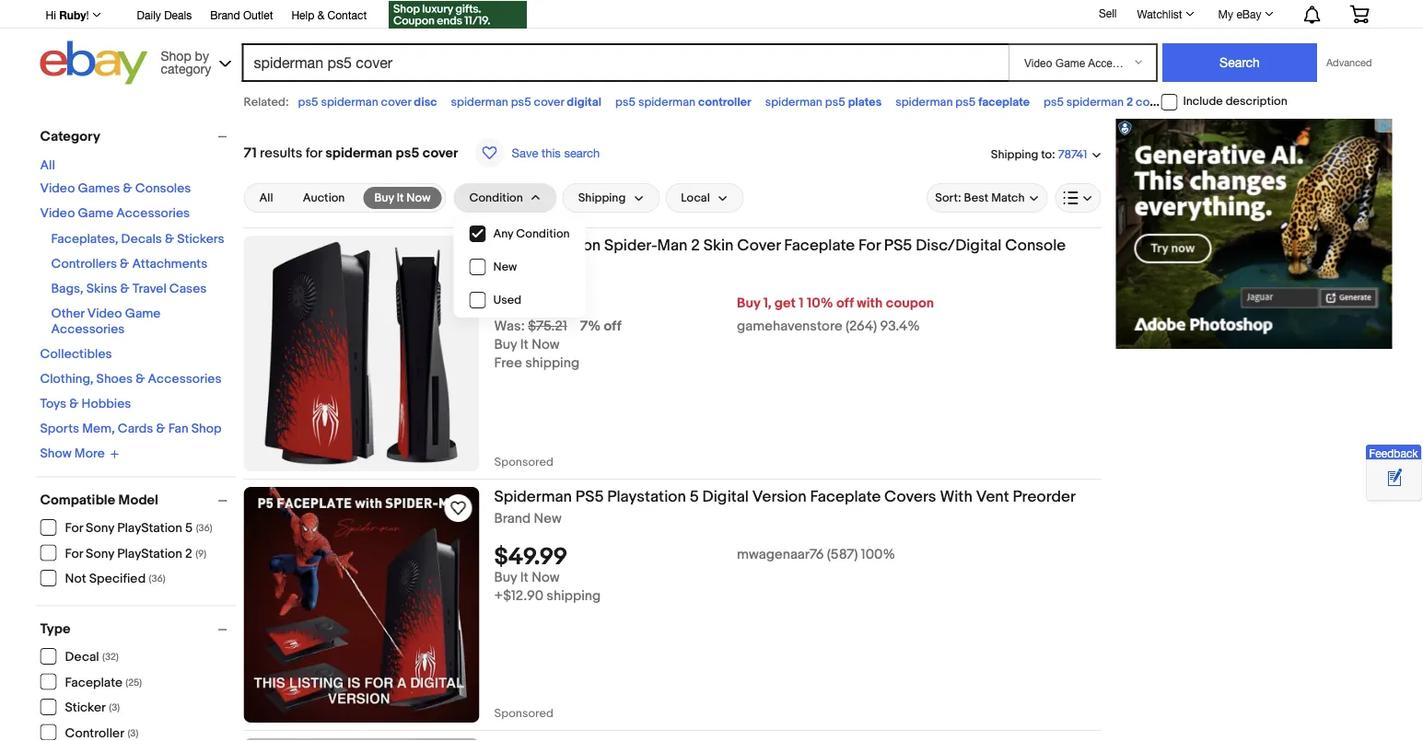 Task type: vqa. For each thing, say whether or not it's contained in the screenshot.
driver
no



Task type: describe. For each thing, give the bounding box(es) containing it.
1 vertical spatial all
[[259, 191, 273, 205]]

0 vertical spatial accessories
[[116, 206, 190, 222]]

this
[[542, 146, 561, 160]]

travel
[[132, 281, 166, 297]]

gamehavenstore (264) 93.4% buy it now free shipping
[[494, 318, 920, 372]]

games
[[78, 181, 120, 197]]

now for mwagenaar76 (587) 100% buy it now +$12.90 shipping
[[532, 570, 560, 586]]

mwagenaar76 (587) 100% buy it now +$12.90 shipping
[[494, 547, 895, 605]]

& up video game accessories
[[123, 181, 132, 197]]

1 vertical spatial all link
[[248, 187, 284, 209]]

spiderman down my
[[1203, 95, 1261, 109]]

1 horizontal spatial off
[[836, 295, 854, 312]]

spiderman ps5 playstation 5 digital version faceplate covers with vent preorder heading
[[494, 487, 1076, 507]]

for for for sony playstation 2
[[65, 546, 83, 562]]

limited edition spider-man 2 skin cover faceplate for ps5 disc/digital console link
[[494, 236, 1101, 259]]

it inside text field
[[397, 191, 404, 205]]

spiderman ps5 playstation 5 digital version faceplate covers with vent preorder image
[[244, 487, 479, 723]]

collectibles
[[40, 347, 112, 362]]

category button
[[40, 128, 235, 145]]

fan
[[168, 421, 188, 437]]

10%
[[807, 295, 833, 312]]

cover for ps5 spiderman cover disc
[[381, 95, 411, 109]]

& up 'attachments' in the left of the page
[[165, 232, 174, 247]]

brand outlet link
[[210, 6, 273, 26]]

description
[[1226, 95, 1287, 109]]

best
[[964, 191, 989, 205]]

any condition
[[493, 227, 570, 241]]

match
[[991, 191, 1025, 205]]

100%
[[861, 547, 895, 563]]

Search for anything text field
[[245, 45, 1005, 80]]

ps5 left the plates on the top right of the page
[[825, 95, 845, 109]]

(3) link
[[40, 724, 138, 741]]

(32)
[[102, 652, 119, 664]]

ps5 left faceplate
[[955, 95, 976, 109]]

2 inside limited edition spider-man 2 skin cover faceplate for ps5 disc/digital console brand new
[[691, 236, 700, 255]]

decals
[[121, 232, 162, 247]]

spiderman right for
[[325, 145, 393, 161]]

ps5 right faceplate
[[1044, 95, 1064, 109]]

accessories inside faceplates, decals & stickers controllers & attachments bags, skins & travel cases other video game accessories
[[51, 322, 125, 338]]

local button
[[665, 183, 744, 213]]

outlet
[[243, 8, 273, 21]]

new inside limited edition spider-man 2 skin cover faceplate for ps5 disc/digital console brand new
[[534, 259, 562, 276]]

watchlist
[[1137, 7, 1182, 20]]

shipping for free
[[525, 355, 580, 372]]

shop inside collectibles clothing, shoes & accessories toys & hobbies sports mem, cards & fan shop
[[191, 421, 221, 437]]

mem,
[[82, 421, 115, 437]]

disc
[[414, 95, 437, 109]]

(25)
[[126, 677, 142, 689]]

controllers
[[51, 257, 117, 272]]

show
[[40, 446, 72, 462]]

sony for for sony playstation 5
[[86, 521, 114, 537]]

71 results for spiderman ps5 cover
[[244, 145, 458, 161]]

watch spiderman ps5 playstation 5 digital version faceplate covers with vent preorder image
[[447, 497, 469, 519]]

ps5 inside limited edition spider-man 2 skin cover faceplate for ps5 disc/digital console brand new
[[884, 236, 912, 255]]

none submit inside shop by category banner
[[1162, 43, 1317, 82]]

shop by category button
[[152, 41, 235, 81]]

attachments
[[132, 257, 207, 272]]

& right skins
[[120, 281, 130, 297]]

clothing, shoes & accessories link
[[40, 372, 221, 387]]

spiderman 2 playstation 5 ps5 disc console cover plate - limited edition - new image
[[244, 739, 479, 741]]

buy it now link
[[363, 187, 442, 209]]

7% off
[[580, 318, 621, 335]]

show more button
[[40, 446, 119, 462]]

model
[[118, 492, 158, 509]]

shipping for shipping
[[578, 191, 626, 205]]

faceplate inside spiderman ps5 playstation 5 digital version faceplate covers with vent preorder brand new
[[810, 487, 881, 507]]

collectibles link
[[40, 347, 112, 362]]

consoles
[[135, 181, 191, 197]]

it for mwagenaar76 (587) 100% buy it now +$12.90 shipping
[[520, 570, 529, 586]]

spiderman
[[494, 487, 572, 507]]

compatible model button
[[40, 492, 235, 509]]

save this search
[[512, 146, 600, 160]]

spiderman ps5 cover digital
[[451, 95, 601, 109]]

show more
[[40, 446, 105, 462]]

free
[[494, 355, 522, 372]]

5 for digital
[[690, 487, 699, 507]]

playstation for 5
[[117, 521, 182, 537]]

cover down disc
[[422, 145, 458, 161]]

buy inside gamehavenstore (264) 93.4% buy it now free shipping
[[494, 337, 517, 353]]

was: $75.21
[[494, 318, 567, 335]]

(36) inside not specified (36)
[[149, 573, 165, 585]]

help & contact
[[291, 8, 367, 21]]

spiderman ps5 plates
[[765, 95, 882, 109]]

ps5 up buy it now
[[396, 145, 419, 161]]

with
[[940, 487, 973, 507]]

condition button
[[454, 183, 557, 213]]

limited
[[494, 236, 547, 255]]

related:
[[244, 95, 289, 109]]

!
[[86, 8, 89, 21]]

video games & consoles
[[40, 181, 191, 197]]

video for video games & consoles
[[40, 181, 75, 197]]

ps5 down search for anything text box
[[615, 95, 636, 109]]

shipping button
[[562, 183, 660, 213]]

93.4%
[[880, 318, 920, 335]]

shipping for +$12.90
[[547, 588, 601, 605]]

vent
[[976, 487, 1009, 507]]

get the coupon image
[[389, 1, 527, 29]]

hi
[[46, 8, 56, 21]]

bags,
[[51, 281, 83, 297]]

any condition link
[[454, 217, 584, 251]]

hobbies
[[82, 397, 131, 412]]

spiderman ps5 faceplate
[[895, 95, 1030, 109]]

for inside limited edition spider-man 2 skin cover faceplate for ps5 disc/digital console brand new
[[858, 236, 881, 255]]

skins
[[86, 281, 117, 297]]

type
[[40, 621, 71, 638]]

not specified (36)
[[65, 572, 165, 587]]

video game accessories link
[[40, 206, 190, 222]]

edition
[[551, 236, 601, 255]]

buy it now
[[374, 191, 431, 205]]

spiderman down search for anything text box
[[638, 95, 696, 109]]

save this search button
[[469, 137, 605, 169]]

ps5 spiderman cover
[[1180, 95, 1296, 109]]

& up bags, skins & travel cases link
[[120, 257, 129, 272]]

$69.95
[[494, 292, 566, 321]]

my
[[1218, 7, 1233, 20]]

shipping to : 78741
[[991, 147, 1087, 162]]

any
[[493, 227, 513, 241]]

search
[[564, 146, 600, 160]]

sticker (3)
[[65, 700, 120, 716]]

video for video game accessories
[[40, 206, 75, 222]]

(3) inside the sticker (3)
[[109, 702, 120, 714]]

7%
[[580, 318, 601, 335]]

& inside "account" navigation
[[317, 8, 324, 21]]



Task type: locate. For each thing, give the bounding box(es) containing it.
compatible
[[40, 492, 115, 509]]

1 horizontal spatial 5
[[690, 487, 699, 507]]

include
[[1183, 95, 1223, 109]]

local
[[681, 191, 710, 205]]

shipping
[[525, 355, 580, 372], [547, 588, 601, 605]]

cover for ps5 spiderman cover
[[1263, 95, 1293, 109]]

my ebay link
[[1208, 3, 1282, 25]]

cover right include
[[1263, 95, 1293, 109]]

ps5 up coupon
[[884, 236, 912, 255]]

used link
[[454, 284, 584, 317]]

2 left skin
[[691, 236, 700, 255]]

condition up any
[[469, 191, 523, 205]]

off left with
[[836, 295, 854, 312]]

1 vertical spatial shipping
[[578, 191, 626, 205]]

cards
[[118, 421, 153, 437]]

now inside 'mwagenaar76 (587) 100% buy it now +$12.90 shipping'
[[532, 570, 560, 586]]

buy up free
[[494, 337, 517, 353]]

more
[[74, 446, 105, 462]]

video down skins
[[87, 306, 122, 322]]

category
[[40, 128, 100, 145]]

shop right fan
[[191, 421, 221, 437]]

shop by category banner
[[35, 0, 1383, 89]]

collectibles clothing, shoes & accessories toys & hobbies sports mem, cards & fan shop
[[40, 347, 221, 437]]

Buy It Now selected text field
[[374, 190, 431, 206]]

stickers
[[177, 232, 224, 247]]

5 for (36)
[[185, 521, 193, 537]]

video left 'games'
[[40, 181, 75, 197]]

1 horizontal spatial (3)
[[125, 728, 138, 740]]

cover left digital
[[534, 95, 564, 109]]

video up faceplates,
[[40, 206, 75, 222]]

buy up +$12.90
[[494, 570, 517, 586]]

1 vertical spatial (36)
[[149, 573, 165, 585]]

now inside text field
[[406, 191, 431, 205]]

0 vertical spatial shipping
[[991, 147, 1038, 162]]

shipping inside gamehavenstore (264) 93.4% buy it now free shipping
[[525, 355, 580, 372]]

accessories inside collectibles clothing, shoes & accessories toys & hobbies sports mem, cards & fan shop
[[148, 372, 221, 387]]

shipping left to
[[991, 147, 1038, 162]]

decal (32)
[[65, 650, 119, 665]]

1 vertical spatial video
[[40, 206, 75, 222]]

was:
[[494, 318, 525, 335]]

shop left by
[[161, 48, 191, 63]]

game inside faceplates, decals & stickers controllers & attachments bags, skins & travel cases other video game accessories
[[125, 306, 161, 322]]

shipping inside 'mwagenaar76 (587) 100% buy it now +$12.90 shipping'
[[547, 588, 601, 605]]

faceplate up the sticker (3)
[[65, 675, 122, 691]]

5 inside spiderman ps5 playstation 5 digital version faceplate covers with vent preorder brand new
[[690, 487, 699, 507]]

game down 'games'
[[78, 206, 113, 222]]

specified
[[89, 572, 146, 587]]

shipping for shipping to : 78741
[[991, 147, 1038, 162]]

1 vertical spatial shop
[[191, 421, 221, 437]]

coupon
[[886, 295, 934, 312]]

ps5 up save
[[511, 95, 531, 109]]

0 vertical spatial now
[[406, 191, 431, 205]]

for up with
[[858, 236, 881, 255]]

ps5 right spiderman
[[576, 487, 604, 507]]

0 vertical spatial for
[[858, 236, 881, 255]]

playstation up for sony playstation 2 (9)
[[117, 521, 182, 537]]

0 vertical spatial all
[[40, 158, 55, 174]]

your shopping cart image
[[1349, 5, 1370, 23]]

other
[[51, 306, 84, 322]]

0 horizontal spatial 2
[[185, 546, 192, 562]]

1 horizontal spatial 2
[[691, 236, 700, 255]]

1 horizontal spatial ps5
[[884, 236, 912, 255]]

2 vertical spatial it
[[520, 570, 529, 586]]

$75.21
[[528, 318, 567, 335]]

(587)
[[827, 547, 858, 563]]

video inside faceplates, decals & stickers controllers & attachments bags, skins & travel cases other video game accessories
[[87, 306, 122, 322]]

help & contact link
[[291, 6, 367, 26]]

bags, skins & travel cases link
[[51, 281, 207, 297]]

1 vertical spatial off
[[604, 318, 621, 335]]

all link down category
[[40, 158, 55, 174]]

2 horizontal spatial 2
[[1126, 95, 1133, 109]]

spiderman right the plates on the top right of the page
[[895, 95, 953, 109]]

version
[[752, 487, 807, 507]]

hi ruby !
[[46, 8, 89, 21]]

clothing,
[[40, 372, 93, 387]]

0 vertical spatial sony
[[86, 521, 114, 537]]

buy down 71 results for spiderman ps5 cover
[[374, 191, 394, 205]]

2 sony from the top
[[86, 546, 114, 562]]

contact
[[327, 8, 367, 21]]

by
[[195, 48, 209, 63]]

0 vertical spatial shipping
[[525, 355, 580, 372]]

now down 71 results for spiderman ps5 cover
[[406, 191, 431, 205]]

advanced link
[[1317, 44, 1381, 81]]

2 playstation from the top
[[117, 546, 182, 562]]

playstation down for sony playstation 5 (36) at the left bottom of the page
[[117, 546, 182, 562]]

ps5 inside spiderman ps5 playstation 5 digital version faceplate covers with vent preorder brand new
[[576, 487, 604, 507]]

cover left disc
[[381, 95, 411, 109]]

advertisement region
[[1116, 119, 1392, 349]]

all link down results
[[248, 187, 284, 209]]

cover for spiderman ps5 cover digital
[[534, 95, 564, 109]]

1 vertical spatial (3)
[[125, 728, 138, 740]]

sell link
[[1090, 7, 1125, 19]]

0 vertical spatial 2
[[1126, 95, 1133, 109]]

0 vertical spatial all link
[[40, 158, 55, 174]]

0 vertical spatial it
[[397, 191, 404, 205]]

game down travel
[[125, 306, 161, 322]]

(3) down (25)
[[125, 728, 138, 740]]

0 vertical spatial ps5
[[884, 236, 912, 255]]

buy left 1,
[[737, 295, 760, 312]]

daily
[[137, 8, 161, 21]]

it down 71 results for spiderman ps5 cover
[[397, 191, 404, 205]]

faceplates, decals & stickers link
[[51, 232, 224, 247]]

buy inside 'mwagenaar76 (587) 100% buy it now +$12.90 shipping'
[[494, 570, 517, 586]]

condition right any
[[516, 227, 570, 241]]

cases
[[169, 281, 207, 297]]

shipping
[[991, 147, 1038, 162], [578, 191, 626, 205]]

video game accessories
[[40, 206, 190, 222]]

0 vertical spatial video
[[40, 181, 75, 197]]

1 vertical spatial shipping
[[547, 588, 601, 605]]

it
[[397, 191, 404, 205], [520, 337, 529, 353], [520, 570, 529, 586]]

brand inside spiderman ps5 playstation 5 digital version faceplate covers with vent preorder brand new
[[494, 511, 531, 527]]

0 horizontal spatial shipping
[[578, 191, 626, 205]]

71
[[244, 145, 257, 161]]

1 vertical spatial game
[[125, 306, 161, 322]]

1 horizontal spatial all
[[259, 191, 273, 205]]

now down $75.21
[[532, 337, 560, 353]]

1
[[799, 295, 804, 312]]

sony
[[86, 521, 114, 537], [86, 546, 114, 562]]

1 vertical spatial sony
[[86, 546, 114, 562]]

for
[[306, 145, 322, 161]]

2 vertical spatial 2
[[185, 546, 192, 562]]

accessories down consoles
[[116, 206, 190, 222]]

for down compatible
[[65, 521, 83, 537]]

& right toys
[[69, 397, 79, 412]]

new inside spiderman ps5 playstation 5 digital version faceplate covers with vent preorder brand new
[[534, 511, 562, 527]]

daily deals link
[[137, 6, 192, 26]]

shipping down $75.21
[[525, 355, 580, 372]]

5 left digital
[[690, 487, 699, 507]]

now up +$12.90
[[532, 570, 560, 586]]

1 sony from the top
[[86, 521, 114, 537]]

main content containing $69.95
[[244, 119, 1101, 741]]

1 vertical spatial 2
[[691, 236, 700, 255]]

faceplate
[[784, 236, 855, 255], [810, 487, 881, 507], [65, 675, 122, 691]]

main content
[[244, 119, 1101, 741]]

for sony playstation 2 (9)
[[65, 546, 207, 562]]

0 horizontal spatial game
[[78, 206, 113, 222]]

buy
[[374, 191, 394, 205], [737, 295, 760, 312], [494, 337, 517, 353], [494, 570, 517, 586]]

sony down compatible model
[[86, 521, 114, 537]]

brand outlet
[[210, 8, 273, 21]]

2 vertical spatial for
[[65, 546, 83, 562]]

1 playstation from the top
[[117, 521, 182, 537]]

sony up not specified (36)
[[86, 546, 114, 562]]

& left fan
[[156, 421, 165, 437]]

1 horizontal spatial (36)
[[196, 523, 212, 535]]

type button
[[40, 621, 235, 638]]

digital
[[567, 95, 601, 109]]

covers
[[884, 487, 936, 507]]

cover left include
[[1136, 95, 1166, 109]]

faceplates,
[[51, 232, 118, 247]]

spiderman ps5 playstation 5 digital version faceplate covers with vent preorder link
[[494, 487, 1101, 511]]

0 horizontal spatial ps5
[[576, 487, 604, 507]]

account navigation
[[35, 0, 1383, 31]]

0 vertical spatial condition
[[469, 191, 523, 205]]

2 vertical spatial now
[[532, 570, 560, 586]]

it for gamehavenstore (264) 93.4% buy it now free shipping
[[520, 337, 529, 353]]

1 vertical spatial playstation
[[117, 546, 182, 562]]

sort: best match button
[[927, 183, 1048, 213]]

shipping right +$12.90
[[547, 588, 601, 605]]

ps5 left description
[[1180, 95, 1201, 109]]

video games & consoles link
[[40, 181, 191, 197]]

buy inside text field
[[374, 191, 394, 205]]

0 vertical spatial (36)
[[196, 523, 212, 535]]

0 horizontal spatial (3)
[[109, 702, 120, 714]]

condition
[[469, 191, 523, 205], [516, 227, 570, 241]]

1 vertical spatial ps5
[[576, 487, 604, 507]]

None submit
[[1162, 43, 1317, 82]]

(36) inside for sony playstation 5 (36)
[[196, 523, 212, 535]]

0 vertical spatial playstation
[[117, 521, 182, 537]]

for up "not"
[[65, 546, 83, 562]]

all down results
[[259, 191, 273, 205]]

spiderman up "78741"
[[1066, 95, 1124, 109]]

2 vertical spatial brand
[[494, 511, 531, 527]]

1 horizontal spatial all link
[[248, 187, 284, 209]]

shipping inside the shipping to : 78741
[[991, 147, 1038, 162]]

shop by category
[[161, 48, 211, 76]]

brand down limited at top
[[494, 259, 531, 276]]

& right shoes
[[136, 372, 145, 387]]

ebay
[[1236, 7, 1261, 20]]

2 vertical spatial video
[[87, 306, 122, 322]]

now
[[406, 191, 431, 205], [532, 337, 560, 353], [532, 570, 560, 586]]

brand left outlet
[[210, 8, 240, 21]]

ps5
[[298, 95, 318, 109], [511, 95, 531, 109], [615, 95, 636, 109], [825, 95, 845, 109], [955, 95, 976, 109], [1044, 95, 1064, 109], [1180, 95, 1201, 109], [396, 145, 419, 161]]

0 vertical spatial game
[[78, 206, 113, 222]]

0 horizontal spatial all
[[40, 158, 55, 174]]

1 vertical spatial condition
[[516, 227, 570, 241]]

0 horizontal spatial all link
[[40, 158, 55, 174]]

1 vertical spatial for
[[65, 521, 83, 537]]

it inside gamehavenstore (264) 93.4% buy it now free shipping
[[520, 337, 529, 353]]

sports mem, cards & fan shop link
[[40, 421, 221, 437]]

1 vertical spatial accessories
[[51, 322, 125, 338]]

+$12.90
[[494, 588, 543, 605]]

brand down spiderman
[[494, 511, 531, 527]]

spiderman up 71 results for spiderman ps5 cover
[[321, 95, 378, 109]]

1 vertical spatial now
[[532, 337, 560, 353]]

2 left include
[[1126, 95, 1133, 109]]

faceplate inside limited edition spider-man 2 skin cover faceplate for ps5 disc/digital console brand new
[[784, 236, 855, 255]]

0 vertical spatial faceplate
[[784, 236, 855, 255]]

spiderman right controller
[[765, 95, 822, 109]]

0 horizontal spatial 5
[[185, 521, 193, 537]]

faceplate up 10%
[[784, 236, 855, 255]]

sony for for sony playstation 2
[[86, 546, 114, 562]]

toys
[[40, 397, 66, 412]]

it down was: $75.21
[[520, 337, 529, 353]]

0 vertical spatial shop
[[161, 48, 191, 63]]

1 horizontal spatial shipping
[[991, 147, 1038, 162]]

toys & hobbies link
[[40, 397, 131, 412]]

faceplate up the (587)
[[810, 487, 881, 507]]

brand inside limited edition spider-man 2 skin cover faceplate for ps5 disc/digital console brand new
[[494, 259, 531, 276]]

2 vertical spatial accessories
[[148, 372, 221, 387]]

1 vertical spatial faceplate
[[810, 487, 881, 507]]

0 vertical spatial brand
[[210, 8, 240, 21]]

1 vertical spatial brand
[[494, 259, 531, 276]]

spider-
[[604, 236, 657, 255]]

accessories up collectibles 'link'
[[51, 322, 125, 338]]

1 vertical spatial it
[[520, 337, 529, 353]]

for sony playstation 5 (36)
[[65, 521, 212, 537]]

watchlist link
[[1127, 3, 1203, 25]]

compatible model
[[40, 492, 158, 509]]

limited edition spider-man 2 skin cover faceplate for ps5 disc/digital console heading
[[494, 236, 1066, 255]]

it inside 'mwagenaar76 (587) 100% buy it now +$12.90 shipping'
[[520, 570, 529, 586]]

1,
[[763, 295, 771, 312]]

brand inside "account" navigation
[[210, 8, 240, 21]]

all down category
[[40, 158, 55, 174]]

listing options selector. list view selected. image
[[1063, 191, 1093, 205]]

spiderman ps5 playstation 5 digital version faceplate covers with vent preorder brand new
[[494, 487, 1076, 527]]

ps5 right related:
[[298, 95, 318, 109]]

it up +$12.90
[[520, 570, 529, 586]]

0 vertical spatial off
[[836, 295, 854, 312]]

0 vertical spatial (3)
[[109, 702, 120, 714]]

cover
[[737, 236, 781, 255]]

shop inside shop by category
[[161, 48, 191, 63]]

0 horizontal spatial (36)
[[149, 573, 165, 585]]

now inside gamehavenstore (264) 93.4% buy it now free shipping
[[532, 337, 560, 353]]

spiderman right disc
[[451, 95, 508, 109]]

disc/digital
[[916, 236, 1002, 255]]

results
[[260, 145, 302, 161]]

for for for sony playstation 5
[[65, 521, 83, 537]]

get
[[774, 295, 796, 312]]

0 horizontal spatial off
[[604, 318, 621, 335]]

daily deals
[[137, 8, 192, 21]]

5 down "compatible model" dropdown button
[[185, 521, 193, 537]]

0 vertical spatial 5
[[690, 487, 699, 507]]

1 horizontal spatial game
[[125, 306, 161, 322]]

save
[[512, 146, 538, 160]]

(36) down for sony playstation 2 (9)
[[149, 573, 165, 585]]

(3) down faceplate (25)
[[109, 702, 120, 714]]

now for gamehavenstore (264) 93.4% buy it now free shipping
[[532, 337, 560, 353]]

& right help
[[317, 8, 324, 21]]

limited edition spider-man 2 skin cover faceplate for ps5 disc/digital console image
[[244, 236, 479, 472]]

feedback
[[1369, 447, 1418, 460]]

(264)
[[846, 318, 877, 335]]

accessories up fan
[[148, 372, 221, 387]]

(36) up (9)
[[196, 523, 212, 535]]

include description
[[1183, 95, 1287, 109]]

2 vertical spatial faceplate
[[65, 675, 122, 691]]

condition inside dropdown button
[[469, 191, 523, 205]]

1 vertical spatial 5
[[185, 521, 193, 537]]

shipping down search on the left of the page
[[578, 191, 626, 205]]

sticker
[[65, 700, 106, 716]]

game
[[78, 206, 113, 222], [125, 306, 161, 322]]

playstation for 2
[[117, 546, 182, 562]]

off right 7%
[[604, 318, 621, 335]]

used
[[493, 293, 522, 307]]

5
[[690, 487, 699, 507], [185, 521, 193, 537]]

skin
[[703, 236, 734, 255]]

shipping inside dropdown button
[[578, 191, 626, 205]]

2 left (9)
[[185, 546, 192, 562]]



